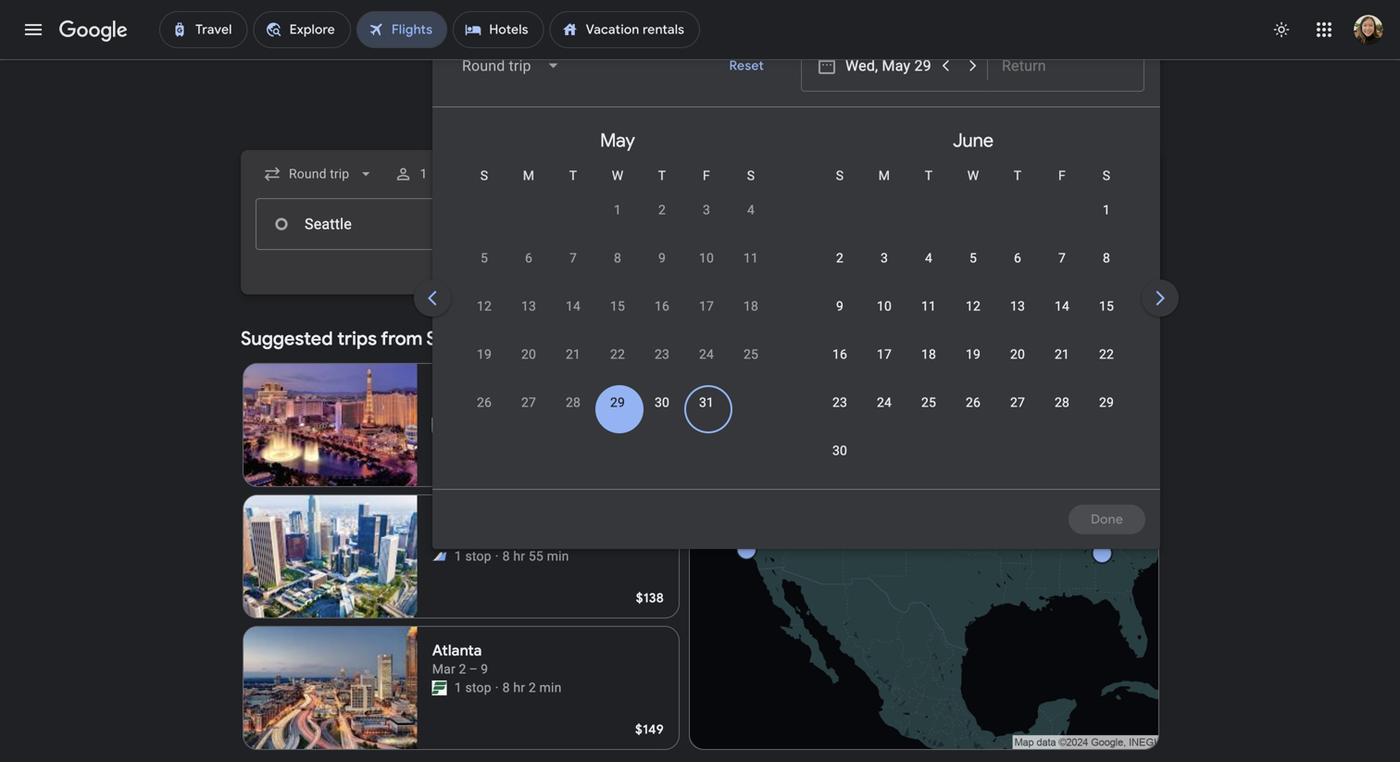 Task type: vqa. For each thing, say whether or not it's contained in the screenshot.


Task type: describe. For each thing, give the bounding box(es) containing it.
fri, may 24 element
[[699, 345, 714, 364]]

6 button inside may "row group"
[[507, 249, 551, 294]]

31 button
[[684, 394, 729, 438]]

15 for sat, jun 15 element on the right of the page
[[1099, 299, 1114, 314]]

fri, jun 21 element
[[1055, 345, 1070, 364]]

11 button inside may "row group"
[[729, 249, 773, 294]]

sun, may 26 element
[[477, 394, 492, 412]]

25 for the tue, jun 25 'element'
[[921, 395, 936, 410]]

12 for wed, jun 12 element in the right top of the page
[[966, 299, 981, 314]]

1 20 button from the left
[[507, 345, 551, 390]]

1 19 button from the left
[[462, 345, 507, 390]]

mon, jun 17 element
[[877, 345, 892, 364]]

1 vertical spatial 10 button
[[862, 297, 907, 342]]

grid inside the flight 'search box'
[[440, 115, 1400, 500]]

wed, may 29, departure date. element
[[610, 394, 625, 412]]

18 for tue, jun 18 element
[[921, 347, 936, 362]]

5 for wed, jun 5 element
[[970, 250, 977, 266]]

m for june
[[879, 168, 890, 183]]

las
[[432, 378, 456, 397]]

20 for thu, jun 20 element
[[1010, 347, 1025, 362]]

$149
[[635, 721, 664, 738]]

sat, may 4 element
[[747, 201, 755, 219]]

22 – 28
[[457, 530, 502, 545]]

2 20 button from the left
[[995, 345, 1040, 390]]

0 vertical spatial 23 button
[[640, 345, 684, 390]]

seattle
[[426, 327, 486, 350]]

14 for tue, may 14 element
[[566, 299, 581, 314]]

24 for mon, jun 24 element
[[877, 395, 892, 410]]

explore for explore
[[690, 284, 736, 301]]

27 for mon, may 27 element
[[521, 395, 536, 410]]

149 US dollars text field
[[635, 721, 664, 738]]

1 button
[[386, 152, 461, 196]]

wed, jun 5 element
[[970, 249, 977, 268]]

sun, jun 16 element
[[832, 345, 847, 364]]

frontier and spirit image
[[432, 549, 447, 564]]

los
[[432, 510, 456, 529]]

reset button
[[707, 44, 786, 88]]

explore destinations
[[1012, 331, 1137, 347]]

tue, may 14 element
[[566, 297, 581, 316]]

22 for sat, jun 22 element
[[1099, 347, 1114, 362]]

sun, jun 2 element
[[836, 249, 844, 268]]

27 for thu, jun 27 element
[[1010, 395, 1025, 410]]

vegas
[[459, 378, 501, 397]]

tue, jun 4 element
[[925, 249, 933, 268]]

11 for sat, may 11 element
[[744, 250, 758, 266]]

explore for explore destinations
[[1012, 331, 1058, 347]]

1 vertical spatial 9 button
[[818, 297, 862, 342]]

thu, jun 13 element
[[1010, 297, 1025, 316]]

6 for mon, may 6 element
[[525, 250, 532, 266]]

row containing 12
[[462, 289, 773, 342]]

sun, may 19 element
[[477, 345, 492, 364]]

sat, may 11 element
[[744, 249, 758, 268]]

23 for sun, jun 23 element
[[832, 395, 847, 410]]

29 for sat, jun 29 'element'
[[1099, 395, 1114, 410]]

sun, jun 30 element
[[832, 442, 847, 460]]

1 inside popup button
[[420, 166, 427, 181]]

0 vertical spatial 10 button
[[684, 249, 729, 294]]

min for $138
[[547, 549, 569, 564]]

26 for "wed, jun 26" element
[[966, 395, 981, 410]]

14 for fri, jun 14 'element'
[[1055, 299, 1070, 314]]

2 feb from the top
[[432, 530, 454, 545]]

1 vertical spatial 3 button
[[862, 249, 907, 294]]

hr for $138
[[513, 549, 525, 564]]

1 vertical spatial 24 button
[[862, 394, 907, 438]]

4 s from the left
[[1103, 168, 1111, 183]]

row containing 19
[[462, 337, 773, 390]]

19 for sun, may 19 element
[[477, 347, 492, 362]]

8 hr 55 min
[[502, 549, 569, 564]]

mar
[[432, 662, 455, 677]]

mon, may 27 element
[[521, 394, 536, 412]]

1 28 button from the left
[[551, 394, 595, 438]]

explore button
[[649, 274, 751, 311]]

tue, may 28 element
[[566, 394, 581, 412]]

1 s from the left
[[480, 168, 488, 183]]

1 horizontal spatial 30 button
[[818, 442, 862, 486]]

16 for thu, may 16 element
[[655, 299, 670, 314]]

min for $149
[[539, 680, 562, 695]]

wed, jun 26 element
[[966, 394, 981, 412]]

thu, may 9 element
[[658, 249, 666, 268]]

sat, jun 29 element
[[1099, 394, 1114, 412]]

sun, may 12 element
[[477, 297, 492, 316]]

10 for "mon, jun 10" element
[[877, 299, 892, 314]]

1 14 button from the left
[[551, 297, 595, 342]]

2 28 button from the left
[[1040, 394, 1084, 438]]

6 button inside june row group
[[995, 249, 1040, 294]]

f for may
[[703, 168, 710, 183]]

0 horizontal spatial 4 button
[[729, 201, 773, 245]]

16 for sun, jun 16 element
[[832, 347, 847, 362]]

 image inside suggested trips from seattle region
[[495, 679, 499, 697]]

1 horizontal spatial 18 button
[[907, 345, 951, 390]]

angeles
[[459, 510, 516, 529]]

may row group
[[440, 115, 795, 482]]

tue, may 21 element
[[566, 345, 581, 364]]

2 29 button from the left
[[1084, 394, 1129, 438]]

1 horizontal spatial 23 button
[[818, 394, 862, 438]]

mon, may 20 element
[[521, 345, 536, 364]]

sat, jun 1 element
[[1103, 201, 1110, 219]]

w for june
[[967, 168, 979, 183]]

2 12 button from the left
[[951, 297, 995, 342]]

0 horizontal spatial 25 button
[[729, 345, 773, 390]]

thu, may 23 element
[[655, 345, 670, 364]]

1 t from the left
[[569, 168, 577, 183]]

fri, may 3 element
[[703, 201, 710, 219]]

atlanta mar 2 – 9
[[432, 641, 488, 677]]

row containing 9
[[818, 289, 1129, 342]]

3 s from the left
[[836, 168, 844, 183]]

flights
[[625, 50, 775, 116]]

w for may
[[612, 168, 624, 183]]

0 horizontal spatial 24 button
[[684, 345, 729, 390]]

8 for sat, jun 8 element
[[1103, 250, 1110, 266]]

reset
[[729, 57, 764, 74]]

fri, jun 14 element
[[1055, 297, 1070, 316]]

sat, may 25 element
[[744, 345, 758, 364]]

1 5 button from the left
[[462, 249, 507, 294]]

0 vertical spatial 3 button
[[684, 201, 729, 245]]

2 26 button from the left
[[951, 394, 995, 438]]

1 vertical spatial return text field
[[1001, 199, 1129, 249]]

21 for tue, may 21 element
[[566, 347, 581, 362]]

fri, may 17 element
[[699, 297, 714, 316]]

1 29 button from the left
[[595, 394, 640, 438]]

sun, may 5 element
[[481, 249, 488, 268]]

mon, jun 3 element
[[881, 249, 888, 268]]

17 for fri, may 17 element
[[699, 299, 714, 314]]

2 button inside june row group
[[818, 249, 862, 294]]

28 for fri, jun 28 "element"
[[1055, 395, 1070, 410]]

2 27 button from the left
[[995, 394, 1040, 438]]

29 for wed, may 29, departure date. element
[[610, 395, 625, 410]]

f for june
[[1058, 168, 1066, 183]]

suggested trips from seattle
[[241, 327, 486, 350]]

from
[[381, 327, 423, 350]]

wed, may 8 element
[[614, 249, 621, 268]]

21 for fri, jun 21 element at the top of page
[[1055, 347, 1070, 362]]

26 for sun, may 26 element
[[477, 395, 492, 410]]

2 for 'thu, may 2' element
[[658, 202, 666, 218]]

Flight search field
[[226, 25, 1400, 549]]

sun, jun 9 element
[[836, 297, 844, 316]]

1 21 button from the left
[[551, 345, 595, 390]]

15 for wed, may 15 element
[[610, 299, 625, 314]]

0 vertical spatial 16 button
[[640, 297, 684, 342]]

19 for wed, jun 19 element
[[966, 347, 981, 362]]

0 horizontal spatial 9 button
[[640, 249, 684, 294]]

2 14 button from the left
[[1040, 297, 1084, 342]]

2 – 9
[[459, 662, 488, 677]]

0 vertical spatial 18 button
[[729, 297, 773, 342]]

suggested
[[241, 327, 333, 350]]



Task type: locate. For each thing, give the bounding box(es) containing it.
1 horizontal spatial 1 button
[[1084, 201, 1129, 245]]

1
[[420, 166, 427, 181], [614, 202, 621, 218], [1103, 202, 1110, 218], [454, 549, 462, 564], [454, 680, 462, 695]]

0 vertical spatial min
[[547, 549, 569, 564]]

25 right fri, may 24 element
[[744, 347, 758, 362]]

20
[[521, 347, 536, 362], [1010, 347, 1025, 362]]

tue, jun 18 element
[[921, 345, 936, 364]]

1 horizontal spatial 29 button
[[1084, 394, 1129, 438]]

18 button
[[729, 297, 773, 342], [907, 345, 951, 390]]

30 button down sun, jun 23 element
[[818, 442, 862, 486]]

0 vertical spatial 9 button
[[640, 249, 684, 294]]

0 horizontal spatial f
[[703, 168, 710, 183]]

1 8 button from the left
[[595, 249, 640, 294]]

0 horizontal spatial 11
[[744, 250, 758, 266]]

m for may
[[523, 168, 535, 183]]

1 7 from the left
[[569, 250, 577, 266]]

3 left tue, jun 4 element
[[881, 250, 888, 266]]

8 hr 2 min
[[502, 680, 562, 695]]

0 horizontal spatial w
[[612, 168, 624, 183]]

1 horizontal spatial 11 button
[[907, 297, 951, 342]]

m up mon, may 6 element
[[523, 168, 535, 183]]

$138
[[636, 590, 664, 607]]

16 inside may "row group"
[[655, 299, 670, 314]]

feb
[[432, 399, 454, 414], [432, 530, 454, 545]]

25 button
[[729, 345, 773, 390], [907, 394, 951, 438]]

13 right wed, jun 12 element in the right top of the page
[[1010, 299, 1025, 314]]

9 inside june row group
[[836, 299, 844, 314]]

0 horizontal spatial 22
[[610, 347, 625, 362]]

10 inside may "row group"
[[699, 250, 714, 266]]

0 horizontal spatial 5
[[481, 250, 488, 266]]

29 inside june row group
[[1099, 395, 1114, 410]]

10 for the fri, may 10 element
[[699, 250, 714, 266]]

9 for thu, may 9 element
[[658, 250, 666, 266]]

7 button up tue, may 14 element
[[551, 249, 595, 294]]

1 horizontal spatial 3
[[881, 250, 888, 266]]

2 22 from the left
[[1099, 347, 1114, 362]]

trips
[[337, 327, 377, 350]]

2 21 button from the left
[[1040, 345, 1084, 390]]

hr
[[513, 549, 525, 564], [513, 680, 525, 695]]

0 horizontal spatial 29
[[610, 395, 625, 410]]

18 button up the tue, jun 25 'element'
[[907, 345, 951, 390]]

s up sat, jun 1 element
[[1103, 168, 1111, 183]]

2
[[658, 202, 666, 218], [836, 250, 844, 266], [529, 680, 536, 695]]

wed, may 15 element
[[610, 297, 625, 316]]

2 19 from the left
[[966, 347, 981, 362]]

2 frontier image from the top
[[432, 681, 447, 695]]

1 21 from the left
[[566, 347, 581, 362]]

29 button
[[595, 394, 640, 438], [1084, 394, 1129, 438]]

1 horizontal spatial 4 button
[[907, 249, 951, 294]]

row up wed, jun 12 element in the right top of the page
[[818, 241, 1129, 294]]

2 s from the left
[[747, 168, 755, 183]]

sat, jun 22 element
[[1099, 345, 1114, 364]]

30 inside may "row group"
[[655, 395, 670, 410]]

stop down 22 – 28
[[465, 549, 491, 564]]

7 inside june row group
[[1058, 250, 1066, 266]]

1 horizontal spatial m
[[879, 168, 890, 183]]

1 horizontal spatial 17 button
[[862, 345, 907, 390]]

thu, may 2 element
[[658, 201, 666, 219]]

0 vertical spatial 11 button
[[729, 249, 773, 294]]

20 left fri, jun 21 element at the top of page
[[1010, 347, 1025, 362]]

row group
[[1151, 115, 1400, 482]]

23 inside may "row group"
[[655, 347, 670, 362]]

9 inside may "row group"
[[658, 250, 666, 266]]

22 right tue, may 21 element
[[610, 347, 625, 362]]

f
[[703, 168, 710, 183], [1058, 168, 1066, 183]]

0 horizontal spatial 13 button
[[507, 297, 551, 342]]

4 inside may "row group"
[[747, 202, 755, 218]]

None text field
[[256, 198, 517, 250]]

30 down sun, jun 23 element
[[832, 443, 847, 458]]

19 inside june row group
[[966, 347, 981, 362]]

14 button
[[551, 297, 595, 342], [1040, 297, 1084, 342]]

row up wed, jun 19 element
[[818, 289, 1129, 342]]

10 button up mon, jun 17 element
[[862, 297, 907, 342]]

16 left mon, jun 17 element
[[832, 347, 847, 362]]

14
[[566, 299, 581, 314], [1055, 299, 1070, 314]]

wed, jun 12 element
[[966, 297, 981, 316]]

1 22 button from the left
[[595, 345, 640, 390]]

1 horizontal spatial 10
[[877, 299, 892, 314]]

row down wed, jun 19 element
[[818, 385, 1129, 438]]

1 horizontal spatial 4
[[925, 250, 933, 266]]

1 horizontal spatial 25 button
[[907, 394, 951, 438]]

0 vertical spatial 4
[[747, 202, 755, 218]]

2 29 from the left
[[1099, 395, 1114, 410]]

28 button left sat, jun 29 'element'
[[1040, 394, 1084, 438]]

5 button up the 'sun, may 12' element
[[462, 249, 507, 294]]

3 inside may "row group"
[[703, 202, 710, 218]]

3
[[703, 202, 710, 218], [881, 250, 888, 266]]

1 vertical spatial 25
[[921, 395, 936, 410]]

24 right thu, may 23 element
[[699, 347, 714, 362]]

29 button right tue, may 28 element
[[595, 394, 640, 438]]

23 button
[[640, 345, 684, 390], [818, 394, 862, 438]]

2 1 button from the left
[[1084, 201, 1129, 245]]

2 28 from the left
[[1055, 395, 1070, 410]]

1 horizontal spatial 6
[[1014, 250, 1021, 266]]

19
[[477, 347, 492, 362], [966, 347, 981, 362]]

28
[[566, 395, 581, 410], [1055, 395, 1070, 410]]

25 button right mon, jun 24 element
[[907, 394, 951, 438]]

14 left wed, may 15 element
[[566, 299, 581, 314]]

17 button up mon, jun 24 element
[[862, 345, 907, 390]]

f inside may "row group"
[[703, 168, 710, 183]]

2 button
[[640, 201, 684, 245], [818, 249, 862, 294]]

1 horizontal spatial 11
[[921, 299, 936, 314]]

6 button up thu, jun 13 element
[[995, 249, 1040, 294]]

0 vertical spatial return text field
[[1002, 41, 1130, 91]]

2 stop from the top
[[465, 680, 491, 695]]

23 button up sun, jun 30 element
[[818, 394, 862, 438]]

0 horizontal spatial explore
[[690, 284, 736, 301]]

17
[[699, 299, 714, 314], [877, 347, 892, 362]]

3 button up the fri, may 10 element
[[684, 201, 729, 245]]

21
[[566, 347, 581, 362], [1055, 347, 1070, 362]]

22 button up wed, may 29, departure date. element
[[595, 345, 640, 390]]

2 inside suggested trips from seattle region
[[529, 680, 536, 695]]

1 13 from the left
[[521, 299, 536, 314]]

None field
[[447, 44, 576, 88], [256, 157, 383, 191], [447, 44, 576, 88], [256, 157, 383, 191]]

2 12 from the left
[[966, 299, 981, 314]]

next image
[[1138, 276, 1183, 320]]

19 button up sun, may 26 element
[[462, 345, 507, 390]]

18 right fri, may 17 element
[[744, 299, 758, 314]]

1 26 button from the left
[[462, 394, 507, 438]]

row down tue, may 21 element
[[462, 385, 729, 438]]

1 horizontal spatial 20 button
[[995, 345, 1040, 390]]

24 right sun, jun 23 element
[[877, 395, 892, 410]]

18 for sat, may 18 element
[[744, 299, 758, 314]]

w inside june row group
[[967, 168, 979, 183]]

1 frontier image from the top
[[432, 418, 447, 432]]

21 inside may "row group"
[[566, 347, 581, 362]]

11 inside may "row group"
[[744, 250, 758, 266]]

1 6 from the left
[[525, 250, 532, 266]]

15 up destinations
[[1099, 299, 1114, 314]]

2 hr from the top
[[513, 680, 525, 695]]

fri, jun 7 element
[[1058, 249, 1066, 268]]

6
[[525, 250, 532, 266], [1014, 250, 1021, 266]]

0 vertical spatial 1 stop
[[454, 549, 491, 564]]

24
[[699, 347, 714, 362], [877, 395, 892, 410]]

21 left sat, jun 22 element
[[1055, 347, 1070, 362]]

6 for thu, jun 6 element
[[1014, 250, 1021, 266]]

mon, may 6 element
[[525, 249, 532, 268]]

m inside june row group
[[879, 168, 890, 183]]

7 left wed, may 8 element on the left of the page
[[569, 250, 577, 266]]

row containing 23
[[818, 385, 1129, 438]]

 image
[[495, 547, 499, 566]]

2 27 from the left
[[1010, 395, 1025, 410]]

26 button left mon, may 27 element
[[462, 394, 507, 438]]

1 horizontal spatial 28 button
[[1040, 394, 1084, 438]]

17 inside may "row group"
[[699, 299, 714, 314]]

11 button inside june row group
[[907, 297, 951, 342]]

12
[[477, 299, 492, 314], [966, 299, 981, 314]]

1 horizontal spatial 15 button
[[1084, 297, 1129, 342]]

20 button
[[507, 345, 551, 390], [995, 345, 1040, 390]]

1 1 stop from the top
[[454, 549, 491, 564]]

1 6 button from the left
[[507, 249, 551, 294]]

7 for fri, jun 7 'element' at the right top
[[1058, 250, 1066, 266]]

m
[[523, 168, 535, 183], [879, 168, 890, 183]]

1 12 from the left
[[477, 299, 492, 314]]

grid
[[440, 115, 1400, 500]]

1 vertical spatial 16
[[832, 347, 847, 362]]

4 t from the left
[[1014, 168, 1022, 183]]

s up sat, may 4 element
[[747, 168, 755, 183]]

0 horizontal spatial 18
[[744, 299, 758, 314]]

2 button up thu, may 9 element
[[640, 201, 684, 245]]

1 vertical spatial 18
[[921, 347, 936, 362]]

2 5 from the left
[[970, 250, 977, 266]]

7 inside may "row group"
[[569, 250, 577, 266]]

1 stop
[[454, 549, 491, 564], [454, 680, 491, 695]]

0 horizontal spatial 20 button
[[507, 345, 551, 390]]

5
[[481, 250, 488, 266], [970, 250, 977, 266]]

27 inside may "row group"
[[521, 395, 536, 410]]

2 m from the left
[[879, 168, 890, 183]]

0 horizontal spatial 22 button
[[595, 345, 640, 390]]

19 button
[[462, 345, 507, 390], [951, 345, 995, 390]]

1 vertical spatial 23 button
[[818, 394, 862, 438]]

15 inside june row group
[[1099, 299, 1114, 314]]

24 inside june row group
[[877, 395, 892, 410]]

0 horizontal spatial 26
[[477, 395, 492, 410]]

june
[[953, 129, 994, 152]]

1 button
[[595, 201, 640, 245], [1084, 201, 1129, 245]]

1 w from the left
[[612, 168, 624, 183]]

18 inside may "row group"
[[744, 299, 758, 314]]

10
[[699, 250, 714, 266], [877, 299, 892, 314]]

26 left thu, jun 27 element
[[966, 395, 981, 410]]

row containing 1
[[595, 185, 773, 245]]

min
[[547, 549, 569, 564], [539, 680, 562, 695]]

1 horizontal spatial 19 button
[[951, 345, 995, 390]]

8
[[614, 250, 621, 266], [1103, 250, 1110, 266], [502, 549, 510, 564], [502, 680, 510, 695]]

17 button
[[684, 297, 729, 342], [862, 345, 907, 390]]

1 horizontal spatial 3 button
[[862, 249, 907, 294]]

frontier image down mar
[[432, 681, 447, 695]]

0 vertical spatial stop
[[465, 549, 491, 564]]

1 22 from the left
[[610, 347, 625, 362]]

0 horizontal spatial 19
[[477, 347, 492, 362]]

138 US dollars text field
[[636, 590, 664, 607]]

1 button up wed, may 8 element on the left of the page
[[595, 201, 640, 245]]

7 button up fri, jun 14 'element'
[[1040, 249, 1084, 294]]

1 horizontal spatial f
[[1058, 168, 1066, 183]]

suggested trips from seattle region
[[241, 317, 1159, 757]]

6 button up mon, may 13 element
[[507, 249, 551, 294]]

tue, may 7 element
[[569, 249, 577, 268]]

2 7 from the left
[[1058, 250, 1066, 266]]

thu, jun 27 element
[[1010, 394, 1025, 412]]

25 for sat, may 25 element
[[744, 347, 758, 362]]

22 for wed, may 22 element
[[610, 347, 625, 362]]

feb 22 – 28
[[432, 530, 502, 545]]

5 for the sun, may 5 element
[[481, 250, 488, 266]]

16 inside june row group
[[832, 347, 847, 362]]

8 button
[[595, 249, 640, 294], [1084, 249, 1129, 294]]

1 stop down 2 – 9
[[454, 680, 491, 695]]

f up fri, may 3 element
[[703, 168, 710, 183]]

12 button up sun, may 19 element
[[462, 297, 507, 342]]

5 left thu, jun 6 element
[[970, 250, 977, 266]]

14 button up tue, may 21 element
[[551, 297, 595, 342]]

0 vertical spatial 16
[[655, 299, 670, 314]]

may
[[600, 129, 635, 152]]

stop for $149
[[465, 680, 491, 695]]

21 button
[[551, 345, 595, 390], [1040, 345, 1084, 390]]

1 – 7
[[457, 399, 487, 414]]

t up thu, jun 6 element
[[1014, 168, 1022, 183]]

row up the fri, may 10 element
[[595, 185, 773, 245]]

1 vertical spatial 23
[[832, 395, 847, 410]]

20 button up thu, jun 27 element
[[995, 345, 1040, 390]]

5 inside may "row group"
[[481, 250, 488, 266]]

12 for the 'sun, may 12' element
[[477, 299, 492, 314]]

row up wed, may 22 element
[[462, 289, 773, 342]]

1 horizontal spatial 14 button
[[1040, 297, 1084, 342]]

27 inside june row group
[[1010, 395, 1025, 410]]

2 7 button from the left
[[1040, 249, 1084, 294]]

0 vertical spatial hr
[[513, 549, 525, 564]]

18 inside june row group
[[921, 347, 936, 362]]

8 for 8 hr 55 min
[[502, 549, 510, 564]]

16
[[655, 299, 670, 314], [832, 347, 847, 362]]

30 inside june row group
[[832, 443, 847, 458]]

8 for 8 hr 2 min
[[502, 680, 510, 695]]

0 horizontal spatial 30 button
[[640, 394, 684, 438]]

previous image
[[410, 276, 455, 320]]

4 inside june row group
[[925, 250, 933, 266]]

1 5 from the left
[[481, 250, 488, 266]]

12 up seattle
[[477, 299, 492, 314]]

30 for thu, may 30 element
[[655, 395, 670, 410]]

2 for sun, jun 2 element
[[836, 250, 844, 266]]

0 horizontal spatial 1 button
[[595, 201, 640, 245]]

1 horizontal spatial 8 button
[[1084, 249, 1129, 294]]

1 horizontal spatial 26 button
[[951, 394, 995, 438]]

8 for wed, may 8 element on the left of the page
[[614, 250, 621, 266]]

11 for tue, jun 11 element
[[921, 299, 936, 314]]

17 for mon, jun 17 element
[[877, 347, 892, 362]]

6 button
[[507, 249, 551, 294], [995, 249, 1040, 294]]

1 19 from the left
[[477, 347, 492, 362]]

row containing 16
[[818, 337, 1129, 390]]

20 inside june row group
[[1010, 347, 1025, 362]]

explore down thu, jun 13 element
[[1012, 331, 1058, 347]]

7 button
[[551, 249, 595, 294], [1040, 249, 1084, 294]]

thu, jun 20 element
[[1010, 345, 1025, 364]]

11 button
[[729, 249, 773, 294], [907, 297, 951, 342]]

2 t from the left
[[658, 168, 666, 183]]

wed, jun 19 element
[[966, 345, 981, 364]]

1 stop for $138
[[454, 549, 491, 564]]

0 horizontal spatial 14
[[566, 299, 581, 314]]

28 inside may "row group"
[[566, 395, 581, 410]]

las vegas feb 1 – 7
[[432, 378, 501, 414]]

s
[[480, 168, 488, 183], [747, 168, 755, 183], [836, 168, 844, 183], [1103, 168, 1111, 183]]

row containing 2
[[818, 241, 1129, 294]]

wed, may 1 element
[[614, 201, 621, 219]]

9 button up sun, jun 16 element
[[818, 297, 862, 342]]

1 horizontal spatial 5
[[970, 250, 977, 266]]

1 horizontal spatial 26
[[966, 395, 981, 410]]

17 inside june row group
[[877, 347, 892, 362]]

1 20 from the left
[[521, 347, 536, 362]]

m inside "row group"
[[523, 168, 535, 183]]

Return text field
[[1002, 41, 1130, 91], [1001, 199, 1129, 249]]

8 button up wed, may 15 element
[[595, 249, 640, 294]]

2 13 button from the left
[[995, 297, 1040, 342]]

row containing 5
[[462, 241, 773, 294]]

0 horizontal spatial 2
[[529, 680, 536, 695]]

9 left the fri, may 10 element
[[658, 250, 666, 266]]

0 vertical spatial explore
[[690, 284, 736, 301]]

5 inside june row group
[[970, 250, 977, 266]]

1 feb from the top
[[432, 399, 454, 414]]

29 inside may "row group"
[[610, 395, 625, 410]]

21 button up fri, jun 28 "element"
[[1040, 345, 1084, 390]]

7 for tue, may 7 element
[[569, 250, 577, 266]]

22 button
[[595, 345, 640, 390], [1084, 345, 1129, 390]]

22 inside june row group
[[1099, 347, 1114, 362]]

frontier image
[[432, 418, 447, 432], [432, 681, 447, 695]]

0 horizontal spatial 13
[[521, 299, 536, 314]]

1 vertical spatial hr
[[513, 680, 525, 695]]

stop for $138
[[465, 549, 491, 564]]

t up tue, may 7 element
[[569, 168, 577, 183]]

10 button
[[684, 249, 729, 294], [862, 297, 907, 342]]

3 for 'mon, jun 3' element
[[881, 250, 888, 266]]

19 inside may "row group"
[[477, 347, 492, 362]]

14 inside june row group
[[1055, 299, 1070, 314]]

1 vertical spatial 30
[[832, 443, 847, 458]]

main menu image
[[22, 19, 44, 41]]

1 vertical spatial 4 button
[[907, 249, 951, 294]]

6 inside may "row group"
[[525, 250, 532, 266]]

1 vertical spatial 17 button
[[862, 345, 907, 390]]

13 button
[[507, 297, 551, 342], [995, 297, 1040, 342]]

1 inside june row group
[[1103, 202, 1110, 218]]

0 horizontal spatial 28 button
[[551, 394, 595, 438]]

16 button
[[640, 297, 684, 342], [818, 345, 862, 390]]

28 button
[[551, 394, 595, 438], [1040, 394, 1084, 438]]

26 inside may "row group"
[[477, 395, 492, 410]]

18 right mon, jun 17 element
[[921, 347, 936, 362]]

june row group
[[795, 115, 1151, 486]]

5 button up wed, jun 12 element in the right top of the page
[[951, 249, 995, 294]]

11 button up tue, jun 18 element
[[907, 297, 951, 342]]

12 button
[[462, 297, 507, 342], [951, 297, 995, 342]]

1 vertical spatial 11
[[921, 299, 936, 314]]

11 inside june row group
[[921, 299, 936, 314]]

explore
[[690, 284, 736, 301], [1012, 331, 1058, 347]]

18
[[744, 299, 758, 314], [921, 347, 936, 362]]

grid containing may
[[440, 115, 1400, 500]]

sat, jun 15 element
[[1099, 297, 1114, 316]]

3 inside june row group
[[881, 250, 888, 266]]

1 13 button from the left
[[507, 297, 551, 342]]

8 button up sat, jun 15 element on the right of the page
[[1084, 249, 1129, 294]]

15 inside may "row group"
[[610, 299, 625, 314]]

13 for mon, may 13 element
[[521, 299, 536, 314]]

1 vertical spatial explore
[[1012, 331, 1058, 347]]

5 left mon, may 6 element
[[481, 250, 488, 266]]

25 inside may "row group"
[[744, 347, 758, 362]]

1 horizontal spatial 16
[[832, 347, 847, 362]]

1 stop for $149
[[454, 680, 491, 695]]

9
[[658, 250, 666, 266], [836, 299, 844, 314]]

12 inside may "row group"
[[477, 299, 492, 314]]

15 button
[[595, 297, 640, 342], [1084, 297, 1129, 342]]

2 6 button from the left
[[995, 249, 1040, 294]]

f inside june row group
[[1058, 168, 1066, 183]]

25
[[744, 347, 758, 362], [921, 395, 936, 410]]

9 for sun, jun 9 element
[[836, 299, 844, 314]]

feb inside 'las vegas feb 1 – 7'
[[432, 399, 454, 414]]

0 horizontal spatial 17
[[699, 299, 714, 314]]

17 left sat, may 18 element
[[699, 299, 714, 314]]

1 14 from the left
[[566, 299, 581, 314]]

6 inside june row group
[[1014, 250, 1021, 266]]

mon, may 13 element
[[521, 297, 536, 316]]

1 vertical spatial 10
[[877, 299, 892, 314]]

0 horizontal spatial 7 button
[[551, 249, 595, 294]]

23 inside june row group
[[832, 395, 847, 410]]

22 inside may "row group"
[[610, 347, 625, 362]]

22 button inside june row group
[[1084, 345, 1129, 390]]

15 right tue, may 14 element
[[610, 299, 625, 314]]

1 27 button from the left
[[507, 394, 551, 438]]

thu, may 30 element
[[655, 394, 670, 412]]

2 6 from the left
[[1014, 250, 1021, 266]]

30 for sun, jun 30 element
[[832, 443, 847, 458]]

tue, jun 25 element
[[921, 394, 936, 412]]

fri, may 31 element
[[699, 394, 714, 412]]

0 horizontal spatial 4
[[747, 202, 755, 218]]

25 inside june row group
[[921, 395, 936, 410]]

3 t from the left
[[925, 168, 933, 183]]

1 f from the left
[[703, 168, 710, 183]]

1 29 from the left
[[610, 395, 625, 410]]

20 inside may "row group"
[[521, 347, 536, 362]]

11 button up sat, may 18 element
[[729, 249, 773, 294]]

destinations
[[1061, 331, 1137, 347]]

28 inside june row group
[[1055, 395, 1070, 410]]

0 vertical spatial 18
[[744, 299, 758, 314]]

13 for thu, jun 13 element
[[1010, 299, 1025, 314]]

27 left tue, may 28 element
[[521, 395, 536, 410]]

0 horizontal spatial 14 button
[[551, 297, 595, 342]]

sun, jun 23 element
[[832, 394, 847, 412]]

1 horizontal spatial explore
[[1012, 331, 1058, 347]]

28 left wed, may 29, departure date. element
[[566, 395, 581, 410]]

0 vertical spatial 24
[[699, 347, 714, 362]]

1 horizontal spatial 24 button
[[862, 394, 907, 438]]

1 m from the left
[[523, 168, 535, 183]]

fri, may 10 element
[[699, 249, 714, 268]]

1 15 from the left
[[610, 299, 625, 314]]

 image
[[495, 679, 499, 697]]

1 vertical spatial 25 button
[[907, 394, 951, 438]]

27 button left tue, may 28 element
[[507, 394, 551, 438]]

25 button right fri, may 24 element
[[729, 345, 773, 390]]

29 right fri, jun 28 "element"
[[1099, 395, 1114, 410]]

24 button
[[684, 345, 729, 390], [862, 394, 907, 438]]

10 left tue, jun 11 element
[[877, 299, 892, 314]]

0 vertical spatial 17 button
[[684, 297, 729, 342]]

18 button up sat, may 25 element
[[729, 297, 773, 342]]

0 horizontal spatial 11 button
[[729, 249, 773, 294]]

23 left mon, jun 24 element
[[832, 395, 847, 410]]

1 28 from the left
[[566, 395, 581, 410]]

2 5 button from the left
[[951, 249, 995, 294]]

Departure text field
[[845, 41, 931, 91]]

atlanta
[[432, 641, 482, 660]]

1 12 button from the left
[[462, 297, 507, 342]]

explore inside button
[[1012, 331, 1058, 347]]

mon, jun 24 element
[[877, 394, 892, 412]]

1 horizontal spatial 9 button
[[818, 297, 862, 342]]

2 inside may "row group"
[[658, 202, 666, 218]]

thu, jun 6 element
[[1014, 249, 1021, 268]]

8 inside may "row group"
[[614, 250, 621, 266]]

22 button inside may "row group"
[[595, 345, 640, 390]]

31
[[699, 395, 714, 410]]

1 horizontal spatial 16 button
[[818, 345, 862, 390]]

26 button
[[462, 394, 507, 438], [951, 394, 995, 438]]

explore destinations button
[[990, 324, 1159, 354]]

16 button up sun, jun 23 element
[[818, 345, 862, 390]]

explore down the fri, may 10 element
[[690, 284, 736, 301]]

20 right sun, may 19 element
[[521, 347, 536, 362]]

4 button
[[729, 201, 773, 245], [907, 249, 951, 294]]

1 7 button from the left
[[551, 249, 595, 294]]

28 for tue, may 28 element
[[566, 395, 581, 410]]

1 horizontal spatial 18
[[921, 347, 936, 362]]

13 left tue, may 14 element
[[521, 299, 536, 314]]

1 horizontal spatial 9
[[836, 299, 844, 314]]

w inside may "row group"
[[612, 168, 624, 183]]

30
[[655, 395, 670, 410], [832, 443, 847, 458]]

2 1 stop from the top
[[454, 680, 491, 695]]

28 button left wed, may 29, departure date. element
[[551, 394, 595, 438]]

55
[[529, 549, 544, 564]]

5 button
[[462, 249, 507, 294], [951, 249, 995, 294]]

14 inside may "row group"
[[566, 299, 581, 314]]

4 for sat, may 4 element
[[747, 202, 755, 218]]

2 26 from the left
[[966, 395, 981, 410]]

none text field inside the flight 'search box'
[[256, 198, 517, 250]]

10 button up fri, may 17 element
[[684, 249, 729, 294]]

sat, may 18 element
[[744, 297, 758, 316]]

17 button up fri, may 24 element
[[684, 297, 729, 342]]

0 horizontal spatial 20
[[521, 347, 536, 362]]

1 15 button from the left
[[595, 297, 640, 342]]

19 button up "wed, jun 26" element
[[951, 345, 995, 390]]

2 w from the left
[[967, 168, 979, 183]]

2 13 from the left
[[1010, 299, 1025, 314]]

27
[[521, 395, 536, 410], [1010, 395, 1025, 410]]

hr for $149
[[513, 680, 525, 695]]

2 15 button from the left
[[1084, 297, 1129, 342]]

t
[[569, 168, 577, 183], [658, 168, 666, 183], [925, 168, 933, 183], [1014, 168, 1022, 183]]

20 for mon, may 20 'element'
[[521, 347, 536, 362]]

24 inside may "row group"
[[699, 347, 714, 362]]

0 horizontal spatial 7
[[569, 250, 577, 266]]

10 inside june row group
[[877, 299, 892, 314]]

1 hr from the top
[[513, 549, 525, 564]]

8 inside june row group
[[1103, 250, 1110, 266]]

2 14 from the left
[[1055, 299, 1070, 314]]

row up "wed, jun 26" element
[[818, 337, 1129, 390]]

tue, jun 11 element
[[921, 297, 936, 316]]

2 8 button from the left
[[1084, 249, 1129, 294]]

change appearance image
[[1259, 7, 1304, 52]]

1 stop from the top
[[465, 549, 491, 564]]

0 vertical spatial feb
[[432, 399, 454, 414]]

21 button up tue, may 28 element
[[551, 345, 595, 390]]

9 button
[[640, 249, 684, 294], [818, 297, 862, 342]]

2 f from the left
[[1058, 168, 1066, 183]]

2 15 from the left
[[1099, 299, 1114, 314]]

3 button
[[684, 201, 729, 245], [862, 249, 907, 294]]

wed, may 22 element
[[610, 345, 625, 364]]

fri, jun 28 element
[[1055, 394, 1070, 412]]

2 22 button from the left
[[1084, 345, 1129, 390]]

2 19 button from the left
[[951, 345, 995, 390]]

w up wed, may 1 element
[[612, 168, 624, 183]]

27 button
[[507, 394, 551, 438], [995, 394, 1040, 438]]

20 button up mon, may 27 element
[[507, 345, 551, 390]]

1 1 button from the left
[[595, 201, 640, 245]]

15
[[610, 299, 625, 314], [1099, 299, 1114, 314]]

15 button up wed, may 22 element
[[595, 297, 640, 342]]

21 inside june row group
[[1055, 347, 1070, 362]]

1 horizontal spatial 20
[[1010, 347, 1025, 362]]

24 for fri, may 24 element
[[699, 347, 714, 362]]

11 right "mon, jun 10" element
[[921, 299, 936, 314]]

los angeles
[[432, 510, 516, 529]]

0 horizontal spatial 19 button
[[462, 345, 507, 390]]

0 vertical spatial 2 button
[[640, 201, 684, 245]]

22
[[610, 347, 625, 362], [1099, 347, 1114, 362]]

1 stop down the feb 22 – 28
[[454, 549, 491, 564]]

2 inside june row group
[[836, 250, 844, 266]]

13 button up mon, may 20 'element'
[[507, 297, 551, 342]]

25 right mon, jun 24 element
[[921, 395, 936, 410]]

29 button right fri, jun 28 "element"
[[1084, 394, 1129, 438]]

1 horizontal spatial 27
[[1010, 395, 1025, 410]]

1 horizontal spatial 13 button
[[995, 297, 1040, 342]]

0 horizontal spatial 29 button
[[595, 394, 640, 438]]

13
[[521, 299, 536, 314], [1010, 299, 1025, 314]]

29
[[610, 395, 625, 410], [1099, 395, 1114, 410]]

26 button left thu, jun 27 element
[[951, 394, 995, 438]]

4 button up sat, may 11 element
[[729, 201, 773, 245]]

4 for tue, jun 4 element
[[925, 250, 933, 266]]

thu, may 16 element
[[655, 297, 670, 316]]

1 horizontal spatial 25
[[921, 395, 936, 410]]

row containing 26
[[462, 385, 729, 438]]

1 vertical spatial 17
[[877, 347, 892, 362]]

1 27 from the left
[[521, 395, 536, 410]]

23 for thu, may 23 element
[[655, 347, 670, 362]]

13 inside june row group
[[1010, 299, 1025, 314]]

12 inside june row group
[[966, 299, 981, 314]]

2 20 from the left
[[1010, 347, 1025, 362]]

stop
[[465, 549, 491, 564], [465, 680, 491, 695]]

0 vertical spatial 2
[[658, 202, 666, 218]]

1 inside may "row group"
[[614, 202, 621, 218]]

row
[[595, 185, 773, 245], [462, 241, 773, 294], [818, 241, 1129, 294], [462, 289, 773, 342], [818, 289, 1129, 342], [462, 337, 773, 390], [818, 337, 1129, 390], [462, 385, 729, 438], [818, 385, 1129, 438]]

row up wed, may 15 element
[[462, 241, 773, 294]]

sat, jun 8 element
[[1103, 249, 1110, 268]]

explore inside 'button'
[[690, 284, 736, 301]]

30 button
[[640, 394, 684, 438], [818, 442, 862, 486]]

13 button up thu, jun 20 element
[[995, 297, 1040, 342]]

11 right the fri, may 10 element
[[744, 250, 758, 266]]

mon, jun 10 element
[[877, 297, 892, 316]]

26
[[477, 395, 492, 410], [966, 395, 981, 410]]

1 26 from the left
[[477, 395, 492, 410]]

27 button left fri, jun 28 "element"
[[995, 394, 1040, 438]]

3 for fri, may 3 element
[[703, 202, 710, 218]]

28 left sat, jun 29 'element'
[[1055, 395, 1070, 410]]

2 21 from the left
[[1055, 347, 1070, 362]]

26 inside june row group
[[966, 395, 981, 410]]

13 inside may "row group"
[[521, 299, 536, 314]]

0 horizontal spatial 3 button
[[684, 201, 729, 245]]

0 horizontal spatial 28
[[566, 395, 581, 410]]

1 horizontal spatial 12 button
[[951, 297, 995, 342]]



